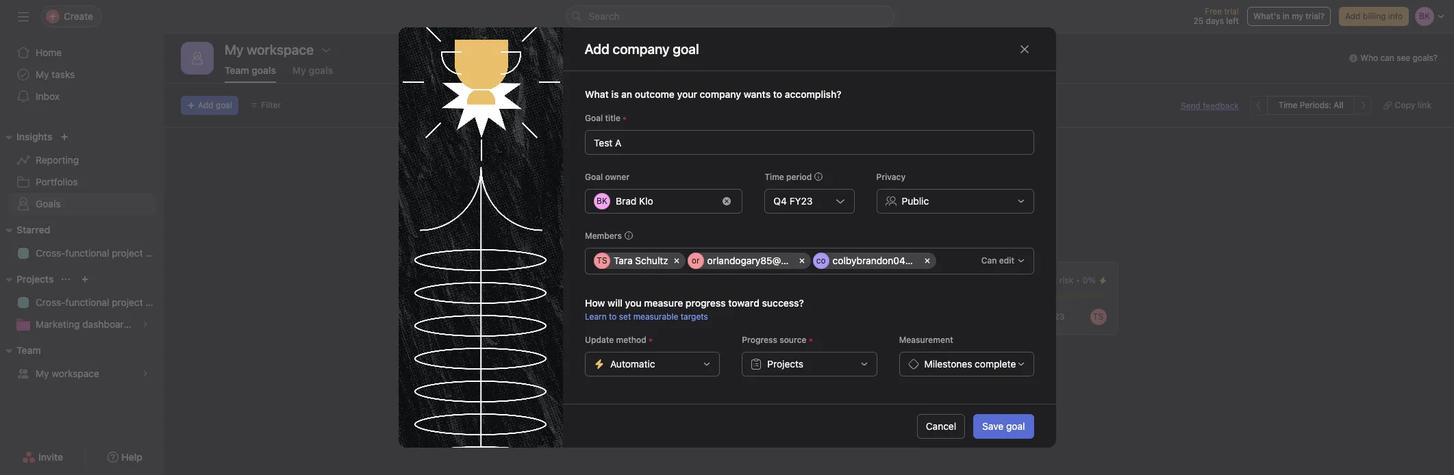 Task type: locate. For each thing, give the bounding box(es) containing it.
cross-functional project plan link down goals link
[[8, 243, 164, 265]]

required image for projects
[[807, 336, 815, 345]]

1 vertical spatial company
[[544, 183, 584, 195]]

1 vertical spatial cross-functional project plan link
[[8, 292, 164, 314]]

0 vertical spatial ts
[[597, 256, 607, 266]]

2 plan from the top
[[146, 297, 164, 308]]

to accomplish?
[[773, 88, 842, 100]]

my down the team dropdown button
[[36, 368, 49, 380]]

0 horizontal spatial can
[[922, 183, 938, 195]]

add inside add company goal dialog
[[585, 41, 610, 57]]

projects element
[[0, 267, 164, 339]]

company left mission
[[544, 183, 584, 195]]

you
[[625, 297, 641, 309]]

1 vertical spatial project
[[112, 297, 143, 308]]

send
[[1181, 100, 1201, 111]]

projects button inside add company goal dialog
[[742, 352, 877, 377]]

pt. i
[[512, 275, 530, 286]]

0 horizontal spatial team
[[16, 345, 41, 356]]

work
[[680, 183, 701, 195]]

1 cross-functional project plan link from the top
[[8, 243, 164, 265]]

team for team goals
[[225, 64, 249, 76]]

projects inside add company goal dialog
[[767, 358, 804, 370]]

what's
[[1254, 11, 1281, 21]]

goal for goal owner
[[585, 172, 603, 182]]

targets
[[681, 312, 708, 322]]

cross-functional project plan for the cross-functional project plan link in the starred element
[[36, 247, 164, 259]]

0 horizontal spatial goals
[[36, 198, 61, 210]]

1 cross-functional project plan from the top
[[36, 247, 164, 259]]

0 horizontal spatial goal
[[216, 100, 232, 110]]

required image down learn to set measurable targets "link"
[[646, 336, 655, 345]]

your right outcome at the left
[[677, 88, 697, 100]]

1 horizontal spatial required image
[[646, 336, 655, 345]]

1 vertical spatial cross-functional project plan
[[36, 297, 164, 308]]

to left set
[[609, 312, 617, 322]]

1 functional from the top
[[65, 247, 109, 259]]

1 vertical spatial projects
[[767, 358, 804, 370]]

2 functional from the top
[[65, 297, 109, 308]]

my goals
[[293, 64, 333, 76]]

in
[[1283, 11, 1290, 21]]

my inside 'link'
[[36, 368, 49, 380]]

1 horizontal spatial projects
[[767, 358, 804, 370]]

cross-functional project plan inside projects element
[[36, 297, 164, 308]]

projects button down starred dropdown button
[[0, 271, 54, 288]]

team inside dropdown button
[[16, 345, 41, 356]]

0 vertical spatial cross-
[[36, 247, 65, 259]]

team down my workspace
[[225, 64, 249, 76]]

goals
[[36, 198, 61, 210], [501, 231, 543, 250]]

0 vertical spatial cross-functional project plan
[[36, 247, 164, 259]]

add billing info
[[1346, 11, 1403, 21]]

cross-functional project plan link up marketing dashboards
[[8, 292, 164, 314]]

starred
[[16, 224, 50, 236]]

pt.
[[512, 275, 525, 286]]

row inside add company goal dialog
[[594, 253, 975, 273]]

save
[[983, 420, 1004, 432]]

left
[[1227, 16, 1240, 26]]

2 goal from the top
[[585, 172, 603, 182]]

company inside dialog
[[700, 88, 741, 100]]

my inside "link"
[[293, 64, 306, 76]]

goal for save goal
[[1007, 420, 1025, 432]]

0 horizontal spatial goals
[[252, 64, 276, 76]]

1 horizontal spatial to
[[623, 183, 632, 195]]

goal
[[585, 113, 603, 123], [585, 172, 603, 182]]

1 project from the top
[[112, 247, 143, 259]]

1 horizontal spatial goal
[[1007, 420, 1025, 432]]

ts down 0%
[[1094, 312, 1104, 322]]

can edit
[[982, 256, 1015, 266]]

goal up mission
[[585, 172, 603, 182]]

and
[[704, 183, 721, 195]]

required image right progress at the bottom right
[[807, 336, 815, 345]]

goals for my goals
[[309, 64, 333, 76]]

measure
[[644, 297, 683, 309]]

cross- up marketing
[[36, 297, 65, 308]]

projects down source
[[767, 358, 804, 370]]

risk
[[1060, 275, 1074, 286]]

required image
[[621, 114, 629, 123], [646, 336, 655, 345], [807, 336, 815, 345]]

schultz
[[635, 255, 668, 267]]

measurement
[[899, 335, 953, 345]]

1 horizontal spatial projects button
[[742, 352, 877, 377]]

functional
[[65, 247, 109, 259], [65, 297, 109, 308]]

source
[[780, 335, 807, 345]]

marketing
[[36, 319, 80, 330]]

None text field
[[938, 253, 949, 269]]

goals down portfolios
[[36, 198, 61, 210]]

1 horizontal spatial ts
[[1094, 312, 1104, 322]]

0 horizontal spatial projects
[[16, 273, 54, 285]]

my down my workspace
[[293, 64, 306, 76]]

add billing info button
[[1340, 7, 1410, 26]]

2 horizontal spatial required image
[[807, 336, 815, 345]]

team button
[[0, 343, 41, 359]]

i
[[528, 275, 530, 286]]

goals for team goals
[[252, 64, 276, 76]]

1 vertical spatial goal
[[585, 172, 603, 182]]

0 horizontal spatial to
[[609, 312, 617, 322]]

goal left the "title"
[[585, 113, 603, 123]]

days
[[1206, 16, 1225, 26]]

teams element
[[0, 339, 164, 388]]

functional up marketing dashboards
[[65, 297, 109, 308]]

my inside global element
[[36, 69, 49, 80]]

orlandogary85@gmail.com cell
[[687, 253, 826, 269]]

1 goal from the top
[[585, 113, 603, 123]]

can left see
[[1381, 53, 1395, 63]]

reporting link
[[8, 149, 156, 171]]

goal inside dialog
[[1007, 420, 1025, 432]]

plan inside starred element
[[146, 247, 164, 259]]

ts button
[[1091, 309, 1107, 325]]

cancel
[[926, 420, 957, 432]]

period
[[786, 172, 812, 182]]

klo
[[639, 195, 653, 207]]

edit.
[[941, 183, 960, 195]]

2 goals from the left
[[309, 64, 333, 76]]

1 vertical spatial plan
[[146, 297, 164, 308]]

2 cross-functional project plan from the top
[[36, 297, 164, 308]]

update
[[585, 335, 614, 345]]

required image for automatic
[[646, 336, 655, 345]]

1 horizontal spatial team
[[225, 64, 249, 76]]

milestones
[[925, 358, 972, 370]]

0 vertical spatial plan
[[146, 247, 164, 259]]

1 vertical spatial goal
[[1007, 420, 1025, 432]]

1 horizontal spatial can
[[1381, 53, 1395, 63]]

1 vertical spatial functional
[[65, 297, 109, 308]]

can
[[1381, 53, 1395, 63], [922, 183, 938, 195]]

what is an outcome your company wants to accomplish?
[[585, 88, 842, 100]]

1 vertical spatial cross-
[[36, 297, 65, 308]]

cross- down starred on the top left of page
[[36, 247, 65, 259]]

1 horizontal spatial company
[[700, 88, 741, 100]]

0 vertical spatial cross-functional project plan link
[[8, 243, 164, 265]]

2 cross- from the top
[[36, 297, 65, 308]]

can up public on the top right of the page
[[922, 183, 938, 195]]

to up brad
[[623, 183, 632, 195]]

0 vertical spatial goal
[[216, 100, 232, 110]]

project down goals link
[[112, 247, 143, 259]]

close this dialog image
[[1019, 44, 1030, 54]]

team for team
[[16, 345, 41, 356]]

brad klo
[[616, 195, 653, 207]]

ts inside tara schultz cell
[[597, 256, 607, 266]]

cross-functional project plan inside starred element
[[36, 247, 164, 259]]

my left tasks
[[36, 69, 49, 80]]

1 vertical spatial team
[[16, 345, 41, 356]]

workspace
[[52, 368, 99, 380]]

1 horizontal spatial goals
[[309, 64, 333, 76]]

0 vertical spatial can
[[1381, 53, 1395, 63]]

1 plan from the top
[[146, 247, 164, 259]]

required image down an
[[621, 114, 629, 123]]

outcome
[[635, 88, 675, 100]]

0 vertical spatial goals
[[36, 198, 61, 210]]

0%
[[1083, 275, 1096, 286]]

1 vertical spatial to
[[609, 312, 617, 322]]

to
[[623, 183, 632, 195], [609, 312, 617, 322]]

functional inside projects element
[[65, 297, 109, 308]]

1 cross- from the top
[[36, 247, 65, 259]]

team down marketing
[[16, 345, 41, 356]]

inspired.
[[744, 183, 782, 195]]

cross-functional project plan down goals link
[[36, 247, 164, 259]]

0 horizontal spatial company
[[544, 183, 584, 195]]

goals inside 'team goals' link
[[252, 64, 276, 76]]

inbox
[[36, 90, 60, 102]]

team goals
[[225, 64, 276, 76]]

tara schultz cell
[[594, 253, 685, 269]]

goal down 'team goals' link
[[216, 100, 232, 110]]

q4 fy23
[[774, 195, 813, 207]]

row
[[594, 253, 975, 273]]

functional down goals link
[[65, 247, 109, 259]]

0 horizontal spatial ts
[[597, 256, 607, 266]]

cross-functional project plan up dashboards
[[36, 297, 164, 308]]

none text field inside row
[[938, 253, 949, 269]]

1 vertical spatial projects button
[[742, 352, 877, 377]]

0 vertical spatial functional
[[65, 247, 109, 259]]

projects button
[[0, 271, 54, 288], [742, 352, 877, 377]]

can
[[982, 256, 997, 266]]

project up dashboards
[[112, 297, 143, 308]]

my for my goals
[[293, 64, 306, 76]]

complete
[[975, 358, 1016, 370]]

projects button down source
[[742, 352, 877, 377]]

will
[[608, 297, 623, 309]]

projects down starred on the top left of page
[[16, 273, 54, 285]]

orlandogary85@gmail.com
[[707, 255, 826, 267]]

company left wants on the top right
[[700, 88, 741, 100]]

0 vertical spatial to
[[623, 183, 632, 195]]

goals up the pt. i
[[501, 231, 543, 250]]

copy link
[[1396, 100, 1432, 110]]

colbybrandon04@gmail.com
[[833, 255, 960, 267]]

members
[[585, 231, 622, 241]]

home link
[[8, 42, 156, 64]]

see
[[1397, 53, 1411, 63]]

plan
[[146, 247, 164, 259], [146, 297, 164, 308]]

Mission title text field
[[493, 139, 562, 171]]

0 vertical spatial team
[[225, 64, 249, 76]]

set
[[619, 312, 631, 322]]

0 vertical spatial projects button
[[0, 271, 54, 288]]

trial?
[[1306, 11, 1325, 21]]

goal right save on the right of the page
[[1007, 420, 1025, 432]]

goal for goal title
[[585, 113, 603, 123]]

marketing dashboards
[[36, 319, 134, 330]]

add inside add goal button
[[198, 100, 213, 110]]

ts inside button
[[1094, 312, 1104, 322]]

co
[[816, 256, 826, 266]]

1 goals from the left
[[252, 64, 276, 76]]

bk
[[597, 196, 607, 206]]

cancel button
[[917, 414, 966, 439]]

1 horizontal spatial goals
[[501, 231, 543, 250]]

25
[[1194, 16, 1204, 26]]

team
[[225, 64, 249, 76], [16, 345, 41, 356]]

ts left tara
[[597, 256, 607, 266]]

goals inside the my goals "link"
[[309, 64, 333, 76]]

search list box
[[566, 5, 895, 27]]

0 vertical spatial goal
[[585, 113, 603, 123]]

invite
[[38, 452, 63, 463]]

0 vertical spatial company
[[700, 88, 741, 100]]

time period
[[765, 172, 812, 182]]

projects
[[16, 273, 54, 285], [767, 358, 804, 370]]

row containing tara schultz
[[594, 253, 975, 273]]

goals inside goals link
[[36, 198, 61, 210]]

copy
[[1396, 100, 1416, 110]]

0 vertical spatial project
[[112, 247, 143, 259]]

project inside starred element
[[112, 247, 143, 259]]

add inside add billing info button
[[1346, 11, 1361, 21]]

1 vertical spatial ts
[[1094, 312, 1104, 322]]

0 vertical spatial projects
[[16, 273, 54, 285]]



Task type: vqa. For each thing, say whether or not it's contained in the screenshot.
bottom PROJECT
yes



Task type: describe. For each thing, give the bounding box(es) containing it.
your down mission title text field
[[522, 183, 541, 195]]

portfolios
[[36, 176, 78, 188]]

brad
[[616, 195, 636, 207]]

stay
[[723, 183, 741, 195]]

my for my tasks
[[36, 69, 49, 80]]

my workspace
[[225, 42, 314, 58]]

insights
[[16, 131, 52, 143]]

goals link
[[8, 193, 156, 215]]

time
[[765, 172, 784, 182]]

automatic button
[[585, 352, 720, 377]]

colbybrandon04@gmail.com cell
[[813, 253, 960, 269]]

global element
[[0, 34, 164, 116]]

tara
[[614, 255, 633, 267]]

starred element
[[0, 218, 164, 267]]

Enter goal name text field
[[585, 130, 1034, 155]]

at risk • 0%
[[1049, 275, 1096, 286]]

your inside add company goal dialog
[[677, 88, 697, 100]]

add for add your company mission to align your work and stay inspired. only members with full access can edit.
[[501, 183, 519, 195]]

goal title
[[585, 113, 621, 123]]

progress
[[686, 297, 726, 309]]

tasks
[[52, 69, 75, 80]]

my tasks link
[[8, 64, 156, 86]]

•
[[1077, 275, 1081, 286]]

2 project from the top
[[112, 297, 143, 308]]

an
[[621, 88, 632, 100]]

progress source
[[742, 335, 807, 345]]

home
[[36, 47, 62, 58]]

q4 fy23 button
[[765, 189, 855, 214]]

what
[[585, 88, 609, 100]]

what's in my trial? button
[[1248, 7, 1331, 26]]

search
[[589, 10, 620, 22]]

your right align
[[658, 183, 677, 195]]

trial
[[1225, 6, 1240, 16]]

edit
[[999, 256, 1015, 266]]

toward success?
[[728, 297, 804, 309]]

add your company mission to align your work and stay inspired. only members with full access can edit.
[[501, 183, 960, 195]]

add for add billing info
[[1346, 11, 1361, 21]]

how
[[585, 297, 605, 309]]

insights element
[[0, 125, 164, 218]]

align
[[634, 183, 655, 195]]

reporting
[[36, 154, 79, 166]]

search button
[[566, 5, 895, 27]]

cross- inside projects element
[[36, 297, 65, 308]]

dashboards
[[82, 319, 134, 330]]

at
[[1049, 275, 1058, 286]]

mission
[[587, 183, 620, 195]]

tara schultz
[[614, 255, 668, 267]]

add for add goal
[[198, 100, 213, 110]]

hide sidebar image
[[18, 11, 29, 22]]

how will you measure progress toward success? learn to set measurable targets
[[585, 297, 804, 322]]

1 vertical spatial goals
[[501, 231, 543, 250]]

my
[[1293, 11, 1304, 21]]

2 cross-functional project plan link from the top
[[8, 292, 164, 314]]

with
[[851, 183, 870, 195]]

my workspace link
[[8, 363, 156, 385]]

free
[[1205, 6, 1223, 16]]

send feedback link
[[1181, 100, 1239, 112]]

wants
[[744, 88, 771, 100]]

cross- inside starred element
[[36, 247, 65, 259]]

or
[[692, 256, 700, 266]]

cross-functional project plan link inside starred element
[[8, 243, 164, 265]]

add company goal
[[585, 41, 699, 57]]

access
[[889, 183, 920, 195]]

my workspace
[[36, 368, 99, 380]]

my tasks
[[36, 69, 75, 80]]

what's in my trial?
[[1254, 11, 1325, 21]]

marketing dashboards link
[[8, 314, 156, 336]]

goal for add goal
[[216, 100, 232, 110]]

feedback
[[1204, 100, 1239, 111]]

starred button
[[0, 222, 50, 238]]

my for my workspace
[[36, 368, 49, 380]]

milestones complete
[[925, 358, 1016, 370]]

0 horizontal spatial required image
[[621, 114, 629, 123]]

plan inside projects element
[[146, 297, 164, 308]]

privacy
[[877, 172, 906, 182]]

is
[[611, 88, 619, 100]]

add company goal dialog
[[398, 27, 1056, 466]]

company goal
[[613, 41, 699, 57]]

title
[[605, 113, 621, 123]]

0 horizontal spatial projects button
[[0, 271, 54, 288]]

method
[[616, 335, 646, 345]]

public
[[902, 195, 929, 207]]

remove image
[[723, 197, 731, 206]]

save goal button
[[974, 414, 1034, 439]]

info
[[1389, 11, 1403, 21]]

portfolios link
[[8, 171, 156, 193]]

add goal button
[[181, 96, 238, 115]]

update method
[[585, 335, 646, 345]]

progress
[[742, 335, 777, 345]]

insights button
[[0, 129, 52, 145]]

q4
[[774, 195, 787, 207]]

1 vertical spatial can
[[922, 183, 938, 195]]

full
[[873, 183, 886, 195]]

add goal
[[198, 100, 232, 110]]

public button
[[877, 189, 1034, 214]]

goals?
[[1413, 53, 1438, 63]]

can edit button
[[975, 251, 1032, 271]]

free trial 25 days left
[[1194, 6, 1240, 26]]

functional inside starred element
[[65, 247, 109, 259]]

cross-functional project plan for 1st the cross-functional project plan link from the bottom of the page
[[36, 297, 164, 308]]

learn
[[585, 312, 607, 322]]

add for add company goal
[[585, 41, 610, 57]]

automatic
[[610, 358, 655, 370]]

to inside 'how will you measure progress toward success? learn to set measurable targets'
[[609, 312, 617, 322]]



